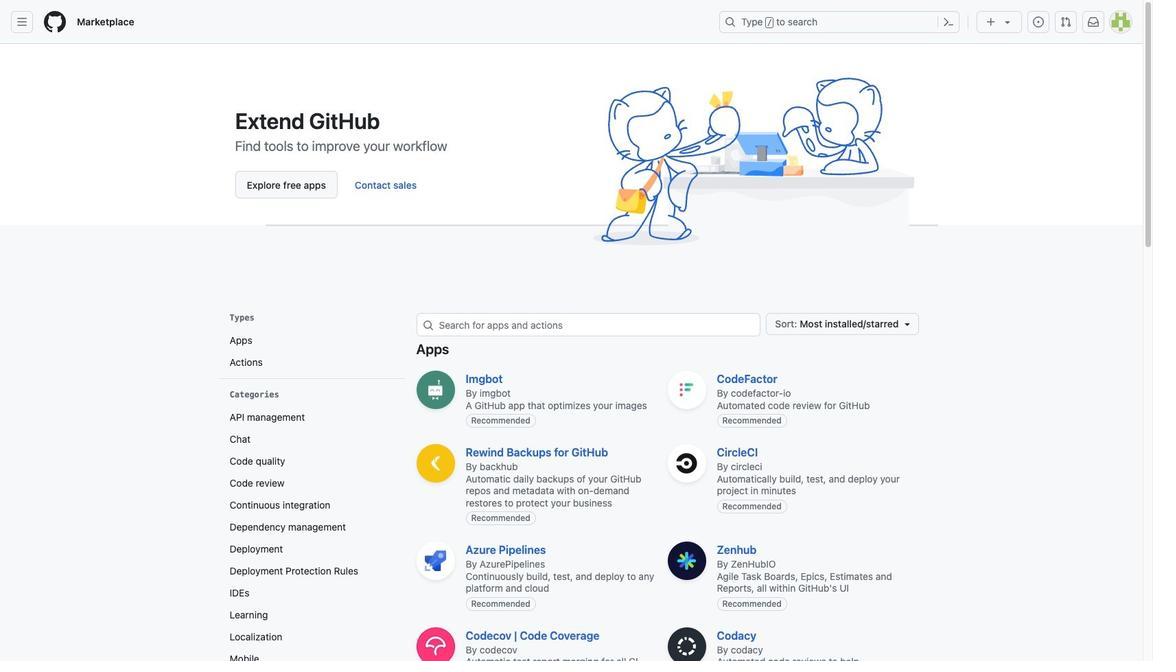 Task type: vqa. For each thing, say whether or not it's contained in the screenshot.
file directory open fill icon
no



Task type: describe. For each thing, give the bounding box(es) containing it.
2 list from the top
[[224, 407, 400, 661]]

notifications image
[[1088, 16, 1099, 27]]

1 horizontal spatial triangle down image
[[1003, 16, 1014, 27]]

issue opened image
[[1034, 16, 1045, 27]]

git pull request image
[[1061, 16, 1072, 27]]

plus image
[[986, 16, 997, 27]]

0 horizontal spatial triangle down image
[[902, 319, 913, 330]]

search image
[[423, 320, 434, 331]]



Task type: locate. For each thing, give the bounding box(es) containing it.
Search for apps and actions text field
[[439, 314, 760, 336]]

homepage image
[[44, 11, 66, 33]]

triangle down image
[[1003, 16, 1014, 27], [902, 319, 913, 330]]

0 vertical spatial triangle down image
[[1003, 16, 1014, 27]]

list
[[224, 330, 400, 374], [224, 407, 400, 661]]

command palette image
[[944, 16, 955, 27]]

0 vertical spatial list
[[224, 330, 400, 374]]

1 list from the top
[[224, 330, 400, 374]]

1 vertical spatial triangle down image
[[902, 319, 913, 330]]

1 vertical spatial list
[[224, 407, 400, 661]]



